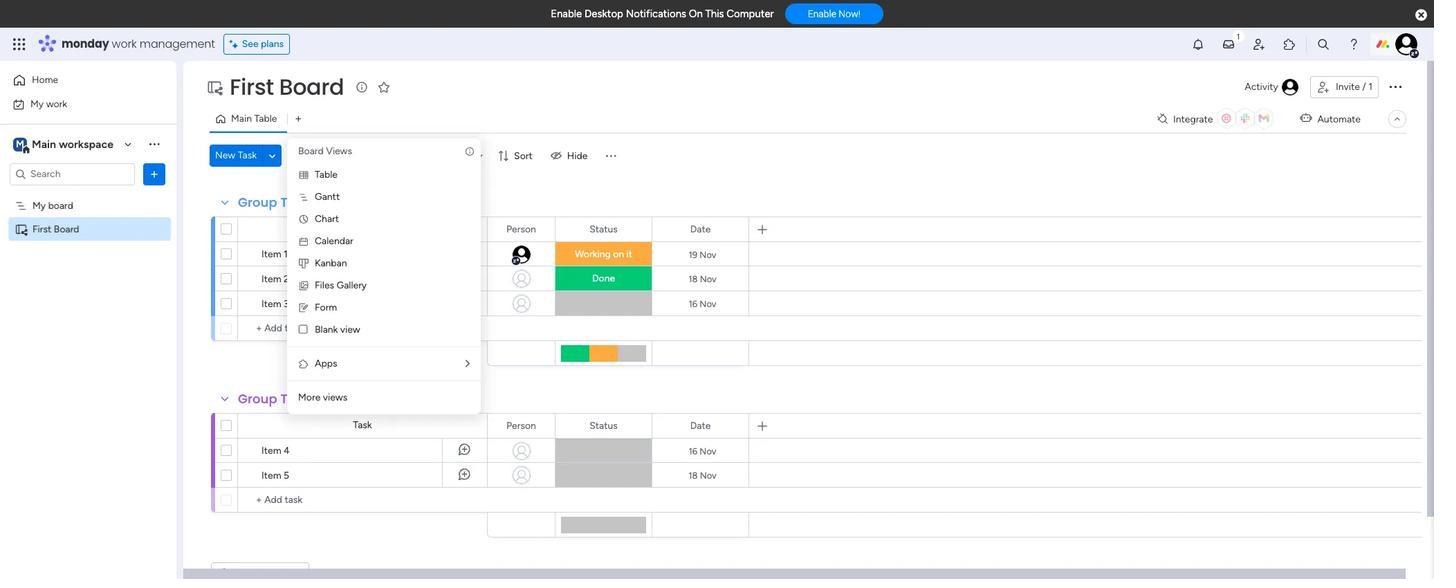 Task type: describe. For each thing, give the bounding box(es) containing it.
group for person
[[238, 390, 277, 408]]

see plans
[[242, 38, 284, 50]]

title for person
[[281, 390, 307, 408]]

1 date from the top
[[691, 223, 711, 235]]

activity
[[1245, 81, 1279, 93]]

jacob simon image
[[1396, 33, 1418, 55]]

3
[[284, 298, 289, 310]]

v2 search image
[[299, 148, 309, 164]]

new task
[[215, 150, 257, 161]]

1 18 from the top
[[689, 274, 698, 284]]

done
[[592, 273, 615, 284]]

my work
[[30, 98, 67, 110]]

group title for person
[[238, 390, 307, 408]]

1 person field from the top
[[503, 222, 540, 237]]

search everything image
[[1317, 37, 1331, 51]]

2 nov from the top
[[700, 274, 717, 284]]

group title field for person
[[235, 390, 310, 408]]

1 nov from the top
[[700, 250, 717, 260]]

files gallery
[[315, 280, 367, 291]]

Search field
[[309, 146, 351, 165]]

select product image
[[12, 37, 26, 51]]

2 person field from the top
[[503, 418, 540, 434]]

item for item 4
[[262, 445, 281, 457]]

now!
[[839, 8, 861, 20]]

status for 2nd status field from the bottom of the page
[[590, 223, 618, 235]]

arrow down image
[[471, 147, 488, 164]]

item for item 2
[[262, 273, 281, 285]]

main table
[[231, 113, 277, 125]]

1 horizontal spatial task
[[353, 419, 372, 431]]

apps
[[315, 358, 337, 370]]

item 1
[[262, 248, 288, 260]]

1 18 nov from the top
[[689, 274, 717, 284]]

1 image
[[1233, 28, 1245, 44]]

dapulse close image
[[1416, 8, 1428, 22]]

blank
[[315, 324, 338, 336]]

monday
[[62, 36, 109, 52]]

workspace
[[59, 137, 114, 151]]

m
[[16, 138, 24, 150]]

main workspace
[[32, 137, 114, 151]]

5
[[284, 470, 289, 482]]

item 2
[[262, 273, 289, 285]]

computer
[[727, 8, 774, 20]]

views
[[323, 392, 348, 404]]

my board
[[33, 200, 73, 211]]

more views
[[298, 392, 348, 404]]

working
[[575, 248, 611, 260]]

more
[[298, 392, 321, 404]]

group title field for status
[[235, 194, 310, 212]]

dapulse integrations image
[[1158, 114, 1168, 124]]

0 horizontal spatial first
[[33, 223, 51, 235]]

gallery
[[337, 280, 367, 291]]

home button
[[8, 69, 149, 91]]

5 nov from the top
[[700, 470, 717, 481]]

on
[[689, 8, 703, 20]]

collapse board header image
[[1393, 114, 1404, 125]]

filter
[[445, 150, 467, 162]]

angle down image
[[269, 151, 276, 161]]

activity button
[[1240, 76, 1305, 98]]

hide
[[567, 150, 588, 162]]

main for main table
[[231, 113, 252, 125]]

4
[[284, 445, 290, 457]]

2 16 nov from the top
[[689, 446, 717, 456]]

+ Add task text field
[[245, 492, 481, 509]]

item for item 3
[[262, 298, 281, 310]]

1 inside button
[[1369, 81, 1373, 93]]

menu image
[[605, 149, 618, 163]]

notifications
[[626, 8, 687, 20]]

2 date from the top
[[691, 420, 711, 432]]

list box containing my board
[[0, 191, 177, 428]]

enable for enable desktop notifications on this computer
[[551, 8, 582, 20]]

title for status
[[281, 194, 307, 211]]

1 vertical spatial board
[[298, 145, 324, 157]]

group for status
[[238, 194, 277, 211]]

1 person from the top
[[507, 223, 536, 235]]

main for main workspace
[[32, 137, 56, 151]]

0 vertical spatial first
[[230, 71, 274, 102]]

3 nov from the top
[[700, 299, 717, 309]]

0 vertical spatial board
[[279, 71, 344, 102]]

4 nov from the top
[[700, 446, 717, 456]]

sort button
[[492, 145, 541, 167]]

autopilot image
[[1301, 110, 1313, 127]]

my for my board
[[33, 200, 46, 211]]

enable for enable now!
[[808, 8, 837, 20]]

First Board field
[[226, 71, 348, 102]]

1 date field from the top
[[687, 222, 715, 237]]

invite
[[1337, 81, 1361, 93]]

item for item 5
[[262, 470, 281, 482]]

table inside button
[[254, 113, 277, 125]]

my for my work
[[30, 98, 44, 110]]

gantt
[[315, 191, 340, 203]]

hide button
[[545, 145, 596, 167]]

2 status field from the top
[[586, 418, 621, 434]]

files
[[315, 280, 334, 291]]

it
[[627, 248, 633, 260]]

0 vertical spatial apps image
[[1283, 37, 1297, 51]]



Task type: vqa. For each thing, say whether or not it's contained in the screenshot.
English
no



Task type: locate. For each thing, give the bounding box(es) containing it.
see plans button
[[223, 34, 290, 55]]

1 vertical spatial date field
[[687, 418, 715, 434]]

0 vertical spatial group title
[[238, 194, 307, 211]]

Person field
[[503, 222, 540, 237], [503, 418, 540, 434]]

work
[[112, 36, 137, 52], [46, 98, 67, 110]]

form
[[315, 302, 337, 314]]

1 vertical spatial table
[[315, 169, 338, 181]]

1 vertical spatial 18
[[689, 470, 698, 481]]

Status field
[[586, 222, 621, 237], [586, 418, 621, 434]]

item 3
[[262, 298, 289, 310]]

view
[[340, 324, 360, 336]]

1 group title field from the top
[[235, 194, 310, 212]]

3 item from the top
[[262, 298, 281, 310]]

1 vertical spatial task
[[353, 419, 372, 431]]

1 16 nov from the top
[[689, 299, 717, 309]]

19 nov
[[689, 250, 717, 260]]

main table button
[[210, 108, 288, 130]]

date
[[691, 223, 711, 235], [691, 420, 711, 432]]

1 item from the top
[[262, 248, 281, 260]]

work for monday
[[112, 36, 137, 52]]

on
[[613, 248, 624, 260]]

item left 4
[[262, 445, 281, 457]]

apps image
[[1283, 37, 1297, 51], [298, 359, 309, 370]]

1
[[1369, 81, 1373, 93], [284, 248, 288, 260]]

enable now! button
[[785, 4, 884, 24]]

2 date field from the top
[[687, 418, 715, 434]]

board down 'board'
[[54, 223, 79, 235]]

board up 'add view' icon
[[279, 71, 344, 102]]

board
[[48, 200, 73, 211]]

this
[[706, 8, 724, 20]]

integrate
[[1174, 113, 1214, 125]]

item left 5 on the left of the page
[[262, 470, 281, 482]]

1 vertical spatial title
[[281, 390, 307, 408]]

1 horizontal spatial work
[[112, 36, 137, 52]]

table down search field
[[315, 169, 338, 181]]

1 vertical spatial apps image
[[298, 359, 309, 370]]

workspace image
[[13, 137, 27, 152]]

work right monday
[[112, 36, 137, 52]]

0 horizontal spatial 1
[[284, 248, 288, 260]]

1 vertical spatial status
[[590, 420, 618, 432]]

2 group title from the top
[[238, 390, 307, 408]]

group title for status
[[238, 194, 307, 211]]

group title down angle down icon
[[238, 194, 307, 211]]

1 vertical spatial person field
[[503, 418, 540, 434]]

table
[[254, 113, 277, 125], [315, 169, 338, 181]]

2 group from the top
[[238, 390, 277, 408]]

options image down workspace options icon
[[147, 167, 161, 181]]

1 vertical spatial options image
[[147, 167, 161, 181]]

1 horizontal spatial options image
[[1388, 78, 1404, 95]]

1 vertical spatial date
[[691, 420, 711, 432]]

2 item from the top
[[262, 273, 281, 285]]

work down home
[[46, 98, 67, 110]]

board views
[[298, 145, 352, 157]]

1 vertical spatial main
[[32, 137, 56, 151]]

group down angle down icon
[[238, 194, 277, 211]]

1 vertical spatial 16
[[689, 446, 698, 456]]

main
[[231, 113, 252, 125], [32, 137, 56, 151]]

first board up 'add view' icon
[[230, 71, 344, 102]]

1 horizontal spatial enable
[[808, 8, 837, 20]]

1 vertical spatial my
[[33, 200, 46, 211]]

1 vertical spatial first
[[33, 223, 51, 235]]

see
[[242, 38, 259, 50]]

invite / 1 button
[[1311, 76, 1379, 98]]

0 vertical spatial first board
[[230, 71, 344, 102]]

option
[[0, 193, 177, 196]]

16
[[689, 299, 698, 309], [689, 446, 698, 456]]

2 18 nov from the top
[[689, 470, 717, 481]]

Date field
[[687, 222, 715, 237], [687, 418, 715, 434]]

notifications image
[[1192, 37, 1206, 51]]

1 vertical spatial 18 nov
[[689, 470, 717, 481]]

task inside button
[[238, 150, 257, 161]]

1 vertical spatial group title field
[[235, 390, 310, 408]]

1 vertical spatial status field
[[586, 418, 621, 434]]

0 vertical spatial date
[[691, 223, 711, 235]]

working on it
[[575, 248, 633, 260]]

1 right / at the right top
[[1369, 81, 1373, 93]]

new
[[215, 150, 236, 161]]

1 vertical spatial first board
[[33, 223, 79, 235]]

16 nov
[[689, 299, 717, 309], [689, 446, 717, 456]]

0 vertical spatial person field
[[503, 222, 540, 237]]

19
[[689, 250, 698, 260]]

board
[[279, 71, 344, 102], [298, 145, 324, 157], [54, 223, 79, 235]]

nov
[[700, 250, 717, 260], [700, 274, 717, 284], [700, 299, 717, 309], [700, 446, 717, 456], [700, 470, 717, 481]]

0 vertical spatial 1
[[1369, 81, 1373, 93]]

2 person from the top
[[507, 420, 536, 432]]

table left 'add view' icon
[[254, 113, 277, 125]]

invite members image
[[1253, 37, 1267, 51]]

monday work management
[[62, 36, 215, 52]]

1 title from the top
[[281, 194, 307, 211]]

enable left desktop in the left of the page
[[551, 8, 582, 20]]

apps image left apps
[[298, 359, 309, 370]]

0 vertical spatial date field
[[687, 222, 715, 237]]

main right workspace icon
[[32, 137, 56, 151]]

0 vertical spatial 16
[[689, 299, 698, 309]]

1 16 from the top
[[689, 299, 698, 309]]

1 up 2
[[284, 248, 288, 260]]

list arrow image
[[466, 359, 470, 369]]

new task button
[[210, 145, 262, 167]]

management
[[140, 36, 215, 52]]

sort
[[514, 150, 533, 162]]

first board down my board
[[33, 223, 79, 235]]

2 title from the top
[[281, 390, 307, 408]]

first down my board
[[33, 223, 51, 235]]

0 vertical spatial title
[[281, 194, 307, 211]]

item 5
[[262, 470, 289, 482]]

my
[[30, 98, 44, 110], [33, 200, 46, 211]]

task
[[238, 150, 257, 161], [353, 419, 372, 431]]

2 16 from the top
[[689, 446, 698, 456]]

0 vertical spatial status field
[[586, 222, 621, 237]]

board left views
[[298, 145, 324, 157]]

item
[[262, 248, 281, 260], [262, 273, 281, 285], [262, 298, 281, 310], [262, 445, 281, 457], [262, 470, 281, 482]]

status
[[590, 223, 618, 235], [590, 420, 618, 432]]

workspace options image
[[147, 137, 161, 151]]

0 vertical spatial group title field
[[235, 194, 310, 212]]

item for item 1
[[262, 248, 281, 260]]

enable now!
[[808, 8, 861, 20]]

0 vertical spatial 16 nov
[[689, 299, 717, 309]]

1 status field from the top
[[586, 222, 621, 237]]

group title up the item 4 in the left bottom of the page
[[238, 390, 307, 408]]

0 vertical spatial group
[[238, 194, 277, 211]]

work inside "button"
[[46, 98, 67, 110]]

1 vertical spatial 1
[[284, 248, 288, 260]]

2 18 from the top
[[689, 470, 698, 481]]

group
[[238, 194, 277, 211], [238, 390, 277, 408]]

my work button
[[8, 93, 149, 115]]

1 horizontal spatial first board
[[230, 71, 344, 102]]

1 status from the top
[[590, 223, 618, 235]]

desktop
[[585, 8, 624, 20]]

title left gantt
[[281, 194, 307, 211]]

0 vertical spatial person
[[507, 223, 536, 235]]

0 vertical spatial status
[[590, 223, 618, 235]]

2
[[284, 273, 289, 285]]

invite / 1
[[1337, 81, 1373, 93]]

filter button
[[423, 145, 488, 167]]

0 horizontal spatial options image
[[147, 167, 161, 181]]

2 status from the top
[[590, 420, 618, 432]]

enable inside button
[[808, 8, 837, 20]]

title
[[281, 194, 307, 211], [281, 390, 307, 408]]

1 group from the top
[[238, 194, 277, 211]]

my left 'board'
[[33, 200, 46, 211]]

1 vertical spatial group
[[238, 390, 277, 408]]

0 horizontal spatial shareable board image
[[15, 223, 28, 236]]

group left more
[[238, 390, 277, 408]]

0 horizontal spatial work
[[46, 98, 67, 110]]

first up main table
[[230, 71, 274, 102]]

1 vertical spatial group title
[[238, 390, 307, 408]]

enable left now!
[[808, 8, 837, 20]]

automate
[[1318, 113, 1361, 125]]

group title field down angle down icon
[[235, 194, 310, 212]]

options image right / at the right top
[[1388, 78, 1404, 95]]

18
[[689, 274, 698, 284], [689, 470, 698, 481]]

group title
[[238, 194, 307, 211], [238, 390, 307, 408]]

main inside workspace selection element
[[32, 137, 56, 151]]

1 group title from the top
[[238, 194, 307, 211]]

0 horizontal spatial table
[[254, 113, 277, 125]]

0 vertical spatial my
[[30, 98, 44, 110]]

0 horizontal spatial task
[[238, 150, 257, 161]]

1 vertical spatial work
[[46, 98, 67, 110]]

1 horizontal spatial main
[[231, 113, 252, 125]]

Search in workspace field
[[29, 166, 116, 182]]

enable desktop notifications on this computer
[[551, 8, 774, 20]]

help image
[[1348, 37, 1361, 51]]

/
[[1363, 81, 1367, 93]]

add view image
[[296, 114, 301, 124]]

chart
[[315, 213, 339, 225]]

item left 2
[[262, 273, 281, 285]]

options image
[[1388, 78, 1404, 95], [147, 167, 161, 181]]

4 item from the top
[[262, 445, 281, 457]]

kanban
[[315, 257, 347, 269]]

0 vertical spatial table
[[254, 113, 277, 125]]

0 vertical spatial options image
[[1388, 78, 1404, 95]]

1 horizontal spatial apps image
[[1283, 37, 1297, 51]]

first
[[230, 71, 274, 102], [33, 223, 51, 235]]

0 vertical spatial task
[[238, 150, 257, 161]]

group title field up the item 4 in the left bottom of the page
[[235, 390, 310, 408]]

1 vertical spatial 16 nov
[[689, 446, 717, 456]]

item up item 2
[[262, 248, 281, 260]]

0 vertical spatial shareable board image
[[206, 79, 223, 96]]

Group Title field
[[235, 194, 310, 212], [235, 390, 310, 408]]

show board description image
[[354, 80, 371, 94]]

plans
[[261, 38, 284, 50]]

enable
[[551, 8, 582, 20], [808, 8, 837, 20]]

apps image right invite members icon
[[1283, 37, 1297, 51]]

first board
[[230, 71, 344, 102], [33, 223, 79, 235]]

1 horizontal spatial first
[[230, 71, 274, 102]]

0 vertical spatial 18 nov
[[689, 274, 717, 284]]

1 horizontal spatial table
[[315, 169, 338, 181]]

1 horizontal spatial 1
[[1369, 81, 1373, 93]]

0 horizontal spatial main
[[32, 137, 56, 151]]

home
[[32, 74, 58, 86]]

item 4
[[262, 445, 290, 457]]

0 horizontal spatial first board
[[33, 223, 79, 235]]

1 horizontal spatial shareable board image
[[206, 79, 223, 96]]

2 vertical spatial board
[[54, 223, 79, 235]]

0 vertical spatial 18
[[689, 274, 698, 284]]

0 horizontal spatial apps image
[[298, 359, 309, 370]]

1 vertical spatial person
[[507, 420, 536, 432]]

0 horizontal spatial enable
[[551, 8, 582, 20]]

work for my
[[46, 98, 67, 110]]

shareable board image
[[206, 79, 223, 96], [15, 223, 28, 236]]

list box
[[0, 191, 177, 428]]

my down home
[[30, 98, 44, 110]]

0 vertical spatial main
[[231, 113, 252, 125]]

workspace selection element
[[13, 136, 116, 154]]

main up new task
[[231, 113, 252, 125]]

2 group title field from the top
[[235, 390, 310, 408]]

person
[[507, 223, 536, 235], [507, 420, 536, 432]]

add to favorites image
[[377, 80, 391, 94]]

item left "3"
[[262, 298, 281, 310]]

5 item from the top
[[262, 470, 281, 482]]

calendar
[[315, 235, 354, 247]]

views
[[326, 145, 352, 157]]

18 nov
[[689, 274, 717, 284], [689, 470, 717, 481]]

0 vertical spatial work
[[112, 36, 137, 52]]

main inside button
[[231, 113, 252, 125]]

blank view
[[315, 324, 360, 336]]

inbox image
[[1222, 37, 1236, 51]]

1 vertical spatial shareable board image
[[15, 223, 28, 236]]

my inside "button"
[[30, 98, 44, 110]]

title left views
[[281, 390, 307, 408]]

status for 2nd status field
[[590, 420, 618, 432]]



